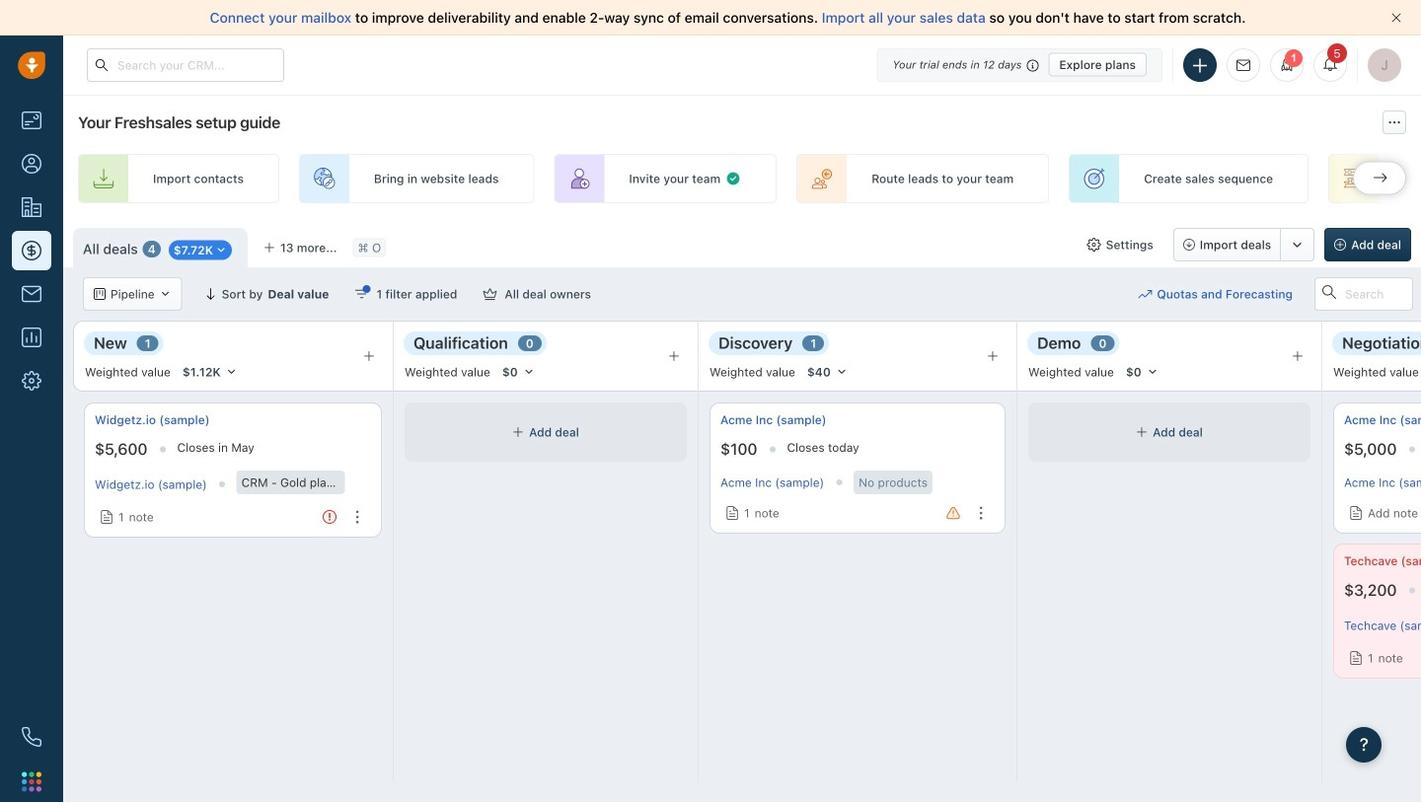 Task type: locate. For each thing, give the bounding box(es) containing it.
send email image
[[1237, 59, 1251, 72]]

group
[[1174, 228, 1315, 262]]

Search your CRM... text field
[[87, 48, 284, 82]]

container_wx8msf4aqz5i3rn1 image
[[215, 244, 227, 256], [355, 287, 369, 301], [1139, 287, 1152, 301], [94, 288, 106, 300], [160, 288, 171, 300], [512, 426, 524, 438], [1349, 652, 1363, 665]]

Search field
[[1315, 277, 1414, 311]]

phone image
[[22, 728, 41, 747]]

freshworks switcher image
[[22, 772, 41, 792]]

container_wx8msf4aqz5i3rn1 image
[[726, 171, 742, 187], [1088, 238, 1101, 252], [483, 287, 497, 301], [1136, 426, 1148, 438], [726, 506, 739, 520], [1349, 506, 1363, 520], [100, 511, 114, 524]]



Task type: describe. For each thing, give the bounding box(es) containing it.
phone element
[[12, 718, 51, 757]]

close image
[[1392, 13, 1402, 23]]



Task type: vqa. For each thing, say whether or not it's contained in the screenshot.
Search "field"
yes



